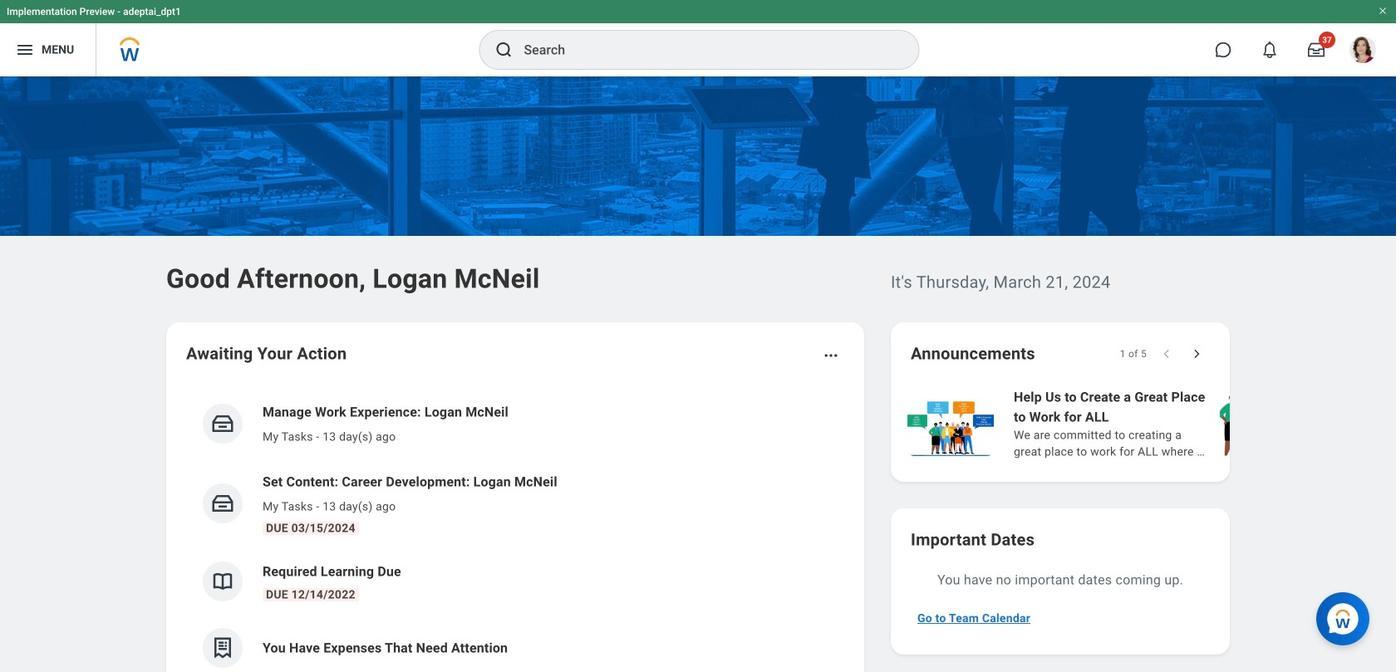Task type: vqa. For each thing, say whether or not it's contained in the screenshot.
left list
yes



Task type: describe. For each thing, give the bounding box(es) containing it.
justify image
[[15, 40, 35, 60]]

0 horizontal spatial list
[[186, 389, 845, 672]]

book open image
[[210, 569, 235, 594]]

inbox image
[[210, 491, 235, 516]]

1 horizontal spatial list
[[904, 386, 1396, 462]]

inbox large image
[[1308, 42, 1325, 58]]



Task type: locate. For each thing, give the bounding box(es) containing it.
inbox image
[[210, 411, 235, 436]]

chevron left small image
[[1159, 346, 1175, 362]]

notifications large image
[[1262, 42, 1278, 58]]

close environment banner image
[[1378, 6, 1388, 16]]

Search Workday  search field
[[524, 32, 885, 68]]

main content
[[0, 76, 1396, 672]]

search image
[[494, 40, 514, 60]]

related actions image
[[823, 347, 840, 364]]

list
[[904, 386, 1396, 462], [186, 389, 845, 672]]

profile logan mcneil image
[[1350, 37, 1376, 67]]

banner
[[0, 0, 1396, 76]]

status
[[1120, 347, 1147, 361]]

dashboard expenses image
[[210, 636, 235, 661]]

chevron right small image
[[1189, 346, 1205, 362]]



